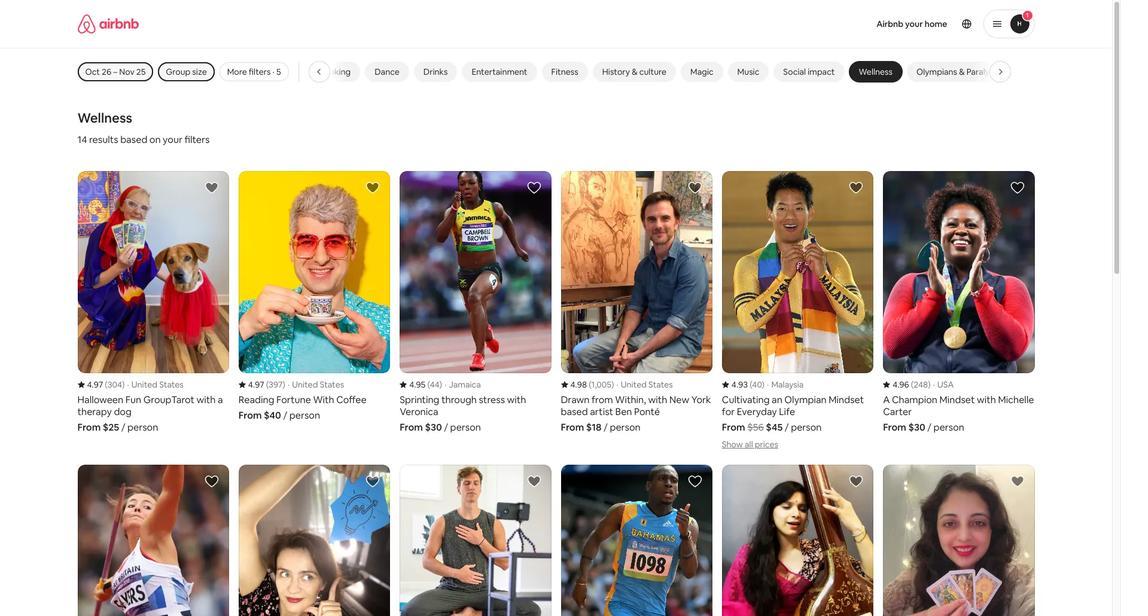 Task type: describe. For each thing, give the bounding box(es) containing it.
( for 304
[[105, 379, 108, 390]]

united for from $40 / person
[[292, 379, 318, 390]]

304
[[108, 379, 122, 390]]

· united states for from $40 / person
[[288, 379, 344, 390]]

show all prices button
[[722, 439, 778, 450]]

sprinting through stress with veronica group
[[400, 171, 551, 434]]

( for 1,005
[[589, 379, 591, 390]]

airbnb
[[877, 19, 903, 29]]

from $30 / person for 44
[[400, 421, 481, 434]]

/ inside from $56 $45 / person show all prices
[[785, 421, 789, 434]]

14
[[77, 133, 87, 146]]

4.97 for $40
[[248, 379, 264, 390]]

0 horizontal spatial filters
[[185, 133, 210, 146]]

· for 4.97 ( 304 )
[[127, 379, 129, 390]]

40
[[752, 379, 762, 390]]

olympians & paralympians element
[[917, 66, 1017, 77]]

248
[[914, 379, 928, 390]]

397
[[269, 379, 283, 390]]

$25
[[103, 421, 119, 434]]

based
[[120, 133, 147, 146]]

1
[[1026, 11, 1029, 19]]

1,005
[[591, 379, 611, 390]]

( for 44
[[427, 379, 430, 390]]

states for from $40 / person
[[320, 379, 344, 390]]

person for 4.98 ( 1,005 )
[[610, 421, 641, 434]]

dance
[[375, 66, 400, 77]]

airbnb your home
[[877, 19, 947, 29]]

social impact element
[[783, 66, 835, 77]]

cultivating an olympian mindset for everyday life group
[[722, 171, 874, 450]]

dance button
[[365, 62, 409, 82]]

) for 4.96 ( 248 )
[[928, 379, 931, 390]]

home
[[925, 19, 947, 29]]

from for 4.95 ( 44 )
[[400, 421, 423, 434]]

entertainment element
[[472, 66, 527, 77]]

rating 4.93 out of 5; 40 reviews image
[[722, 379, 765, 390]]

) for 4.97 ( 304 )
[[122, 379, 125, 390]]

drinks
[[423, 66, 448, 77]]

drinks element
[[423, 66, 448, 77]]

united for from $18 / person
[[621, 379, 647, 390]]

wellness inside button
[[859, 66, 893, 77]]

jamaica
[[449, 379, 481, 390]]

entertainment button
[[462, 62, 537, 82]]

your inside the profile element
[[905, 19, 923, 29]]

person for 4.97 ( 304 )
[[127, 421, 158, 434]]

a champion mindset with michelle carter group
[[883, 171, 1035, 434]]

music button
[[728, 62, 769, 82]]

wellness button
[[849, 62, 902, 82]]

fitness element
[[551, 66, 578, 77]]

united for from $25 / person
[[132, 379, 157, 390]]

/ for 4.96 ( 248 )
[[928, 421, 932, 434]]

airbnb your home link
[[869, 11, 955, 36]]

show
[[722, 439, 743, 450]]

0 horizontal spatial your
[[163, 133, 182, 146]]

magic button
[[681, 62, 723, 82]]

cooking button
[[309, 62, 360, 82]]

rating 4.96 out of 5; 248 reviews image
[[883, 379, 931, 390]]

· for 4.93 ( 40 )
[[767, 379, 769, 390]]

/ for 4.97 ( 397 )
[[283, 409, 287, 422]]

magic element
[[690, 66, 714, 77]]

4.97 ( 397 )
[[248, 379, 285, 390]]

results
[[89, 133, 118, 146]]

from for 4.97 ( 304 )
[[77, 421, 101, 434]]

· usa
[[933, 379, 954, 390]]

· left 5
[[273, 66, 275, 77]]

music
[[737, 66, 759, 77]]

from inside from $56 $45 / person show all prices
[[722, 421, 745, 434]]

save this experience image for 4.95 ( 44 )
[[527, 181, 541, 195]]

social impact
[[783, 66, 835, 77]]

5
[[276, 66, 281, 77]]

more
[[227, 66, 247, 77]]

4.97 for $25
[[87, 379, 103, 390]]

more filters · 5
[[227, 66, 281, 77]]

save this experience image for 4.96 ( 248 )
[[1010, 181, 1025, 195]]

on
[[149, 133, 161, 146]]

· jamaica
[[445, 379, 481, 390]]

4.96
[[893, 379, 909, 390]]

drawn from within, with new york based artist ben ponté group
[[561, 171, 712, 434]]

from for 4.96 ( 248 )
[[883, 421, 906, 434]]

drinks button
[[414, 62, 457, 82]]

rating 4.95 out of 5; 44 reviews image
[[400, 379, 442, 390]]

all
[[745, 439, 753, 450]]

0 horizontal spatial wellness
[[77, 109, 132, 126]]

from $56 $45 / person show all prices
[[722, 421, 822, 450]]

/ for 4.98 ( 1,005 )
[[604, 421, 608, 434]]

social impact button
[[774, 62, 844, 82]]

rating 4.98 out of 5; 1,005 reviews image
[[561, 379, 614, 390]]

4.98
[[570, 379, 587, 390]]



Task type: locate. For each thing, give the bounding box(es) containing it.
0 vertical spatial wellness
[[859, 66, 893, 77]]

2 & from the left
[[959, 66, 965, 77]]

save this experience image for 4.97 ( 304 )
[[205, 181, 219, 195]]

· united states inside drawn from within, with new york based artist ben ponté group
[[617, 379, 673, 390]]

1 horizontal spatial your
[[905, 19, 923, 29]]

&
[[632, 66, 638, 77], [959, 66, 965, 77]]

4.97 ( 304 )
[[87, 379, 125, 390]]

olympians
[[917, 66, 957, 77]]

4.93
[[732, 379, 748, 390]]

· for 4.95 ( 44 )
[[445, 379, 447, 390]]

2 4.97 from the left
[[248, 379, 264, 390]]

/ for 4.95 ( 44 )
[[444, 421, 448, 434]]

profile element
[[660, 0, 1035, 48]]

4.95 ( 44 )
[[409, 379, 442, 390]]

/ down · jamaica
[[444, 421, 448, 434]]

) for 4.97 ( 397 )
[[283, 379, 285, 390]]

from $30 / person
[[400, 421, 481, 434], [883, 421, 964, 434]]

/ inside halloween fun grouptarot with a therapy dog group
[[121, 421, 125, 434]]

· united states inside reading fortune with coffee "group"
[[288, 379, 344, 390]]

) left the · malaysia
[[762, 379, 765, 390]]

filters right on
[[185, 133, 210, 146]]

· inside a champion mindset with michelle carter group
[[933, 379, 935, 390]]

person inside halloween fun grouptarot with a therapy dog group
[[127, 421, 158, 434]]

· right 304
[[127, 379, 129, 390]]

person
[[289, 409, 320, 422], [127, 421, 158, 434], [610, 421, 641, 434], [791, 421, 822, 434], [450, 421, 481, 434], [934, 421, 964, 434]]

from up show
[[722, 421, 745, 434]]

1 vertical spatial wellness
[[77, 109, 132, 126]]

rating 4.97 out of 5; 304 reviews image
[[77, 379, 125, 390]]

$30 down 44
[[425, 421, 442, 434]]

person for 4.95 ( 44 )
[[450, 421, 481, 434]]

person right $45 on the right bottom of the page
[[791, 421, 822, 434]]

· united states for from $25 / person
[[127, 379, 184, 390]]

4.93 ( 40 )
[[732, 379, 765, 390]]

( right the 4.96
[[911, 379, 914, 390]]

states inside halloween fun grouptarot with a therapy dog group
[[159, 379, 184, 390]]

from $18 / person
[[561, 421, 641, 434]]

& left culture
[[632, 66, 638, 77]]

states right 304
[[159, 379, 184, 390]]

olympians & paralympians
[[917, 66, 1017, 77]]

( inside sprinting through stress with veronica group
[[427, 379, 430, 390]]

from down the 4.96
[[883, 421, 906, 434]]

states inside reading fortune with coffee "group"
[[320, 379, 344, 390]]

· right 397
[[288, 379, 290, 390]]

1 horizontal spatial wellness
[[859, 66, 893, 77]]

person inside sprinting through stress with veronica group
[[450, 421, 481, 434]]

· united states
[[127, 379, 184, 390], [288, 379, 344, 390], [617, 379, 673, 390]]

person for 4.96 ( 248 )
[[934, 421, 964, 434]]

united inside halloween fun grouptarot with a therapy dog group
[[132, 379, 157, 390]]

filters left 5
[[249, 66, 271, 77]]

united right 397
[[292, 379, 318, 390]]

) up from $25 / person
[[122, 379, 125, 390]]

( up $40
[[266, 379, 269, 390]]

states right 397
[[320, 379, 344, 390]]

· united states inside halloween fun grouptarot with a therapy dog group
[[127, 379, 184, 390]]

( inside a champion mindset with michelle carter group
[[911, 379, 914, 390]]

person inside from $56 $45 / person show all prices
[[791, 421, 822, 434]]

history & culture
[[602, 66, 667, 77]]

impact
[[808, 66, 835, 77]]

4.96 ( 248 )
[[893, 379, 931, 390]]

) for 4.95 ( 44 )
[[439, 379, 442, 390]]

history & culture button
[[593, 62, 676, 82]]

1 horizontal spatial united
[[292, 379, 318, 390]]

1 horizontal spatial $30
[[908, 421, 925, 434]]

person down jamaica
[[450, 421, 481, 434]]

2 states from the left
[[320, 379, 344, 390]]

· inside halloween fun grouptarot with a therapy dog group
[[127, 379, 129, 390]]

) inside drawn from within, with new york based artist ben ponté group
[[611, 379, 614, 390]]

( for 248
[[911, 379, 914, 390]]

2 from $30 / person from the left
[[883, 421, 964, 434]]

· united states right 304
[[127, 379, 184, 390]]

person inside a champion mindset with michelle carter group
[[934, 421, 964, 434]]

) inside a champion mindset with michelle carter group
[[928, 379, 931, 390]]

paralympians
[[967, 66, 1017, 77]]

1 horizontal spatial filters
[[249, 66, 271, 77]]

united right 304
[[132, 379, 157, 390]]

your right on
[[163, 133, 182, 146]]

1 states from the left
[[159, 379, 184, 390]]

4.98 ( 1,005 )
[[570, 379, 614, 390]]

fitness button
[[542, 62, 588, 82]]

rating 4.97 out of 5; 397 reviews image
[[239, 379, 285, 390]]

save this experience image
[[205, 181, 219, 195], [366, 181, 380, 195], [527, 181, 541, 195], [688, 181, 702, 195], [1010, 181, 1025, 195], [366, 474, 380, 489], [849, 474, 863, 489]]

4.97 inside halloween fun grouptarot with a therapy dog group
[[87, 379, 103, 390]]

reading fortune with coffee group
[[239, 171, 390, 422]]

magic
[[690, 66, 714, 77]]

( right 4.98
[[589, 379, 591, 390]]

5 ) from the left
[[439, 379, 442, 390]]

from for 4.97 ( 397 )
[[239, 409, 262, 422]]

( for 40
[[750, 379, 752, 390]]

) left · usa
[[928, 379, 931, 390]]

( inside reading fortune with coffee "group"
[[266, 379, 269, 390]]

save this experience image inside halloween fun grouptarot with a therapy dog group
[[205, 181, 219, 195]]

from left $40
[[239, 409, 262, 422]]

( up $25
[[105, 379, 108, 390]]

3 ( from the left
[[589, 379, 591, 390]]

1 button
[[983, 10, 1035, 38]]

music element
[[737, 66, 759, 77]]

6 ) from the left
[[928, 379, 931, 390]]

) up from $40 / person in the bottom of the page
[[283, 379, 285, 390]]

from down 4.95
[[400, 421, 423, 434]]

· malaysia
[[767, 379, 804, 390]]

from $30 / person for 248
[[883, 421, 964, 434]]

· inside reading fortune with coffee "group"
[[288, 379, 290, 390]]

· left usa on the bottom of page
[[933, 379, 935, 390]]

united
[[132, 379, 157, 390], [292, 379, 318, 390], [621, 379, 647, 390]]

) for 4.93 ( 40 )
[[762, 379, 765, 390]]

)
[[122, 379, 125, 390], [283, 379, 285, 390], [611, 379, 614, 390], [762, 379, 765, 390], [439, 379, 442, 390], [928, 379, 931, 390]]

dance element
[[375, 66, 400, 77]]

& for olympians
[[959, 66, 965, 77]]

3 · united states from the left
[[617, 379, 673, 390]]

· inside cultivating an olympian mindset for everyday life group
[[767, 379, 769, 390]]

2 · united states from the left
[[288, 379, 344, 390]]

usa
[[938, 379, 954, 390]]

) right 4.98
[[611, 379, 614, 390]]

1 ( from the left
[[105, 379, 108, 390]]

4 ( from the left
[[750, 379, 752, 390]]

14 results based on your filters
[[77, 133, 210, 146]]

) left · jamaica
[[439, 379, 442, 390]]

from
[[239, 409, 262, 422], [77, 421, 101, 434], [561, 421, 584, 434], [722, 421, 745, 434], [400, 421, 423, 434], [883, 421, 906, 434]]

your
[[905, 19, 923, 29], [163, 133, 182, 146]]

save this experience image inside reading fortune with coffee "group"
[[366, 181, 380, 195]]

4 ) from the left
[[762, 379, 765, 390]]

$18
[[586, 421, 602, 434]]

2 united from the left
[[292, 379, 318, 390]]

0 horizontal spatial united
[[132, 379, 157, 390]]

$30 down 248
[[908, 421, 925, 434]]

person inside drawn from within, with new york based artist ben ponté group
[[610, 421, 641, 434]]

save this experience image inside sprinting through stress with veronica group
[[527, 181, 541, 195]]

states for from $25 / person
[[159, 379, 184, 390]]

4.97 left 397
[[248, 379, 264, 390]]

0 horizontal spatial &
[[632, 66, 638, 77]]

culture
[[639, 66, 667, 77]]

( right 4.93
[[750, 379, 752, 390]]

· united states right 397
[[288, 379, 344, 390]]

· for 4.96 ( 248 )
[[933, 379, 935, 390]]

save this experience image for 4.98 ( 1,005 )
[[688, 181, 702, 195]]

from inside sprinting through stress with veronica group
[[400, 421, 423, 434]]

person for 4.97 ( 397 )
[[289, 409, 320, 422]]

$30
[[425, 421, 442, 434], [908, 421, 925, 434]]

( inside drawn from within, with new york based artist ben ponté group
[[589, 379, 591, 390]]

history & culture element
[[602, 66, 667, 77]]

person right $25
[[127, 421, 158, 434]]

1 united from the left
[[132, 379, 157, 390]]

0 horizontal spatial 4.97
[[87, 379, 103, 390]]

save this experience image inside drawn from within, with new york based artist ben ponté group
[[688, 181, 702, 195]]

person inside reading fortune with coffee "group"
[[289, 409, 320, 422]]

2 horizontal spatial united
[[621, 379, 647, 390]]

from for 4.98 ( 1,005 )
[[561, 421, 584, 434]]

your left home at right
[[905, 19, 923, 29]]

wellness element
[[859, 66, 893, 77]]

3 ) from the left
[[611, 379, 614, 390]]

& for history
[[632, 66, 638, 77]]

/ right $18
[[604, 421, 608, 434]]

0 horizontal spatial from $30 / person
[[400, 421, 481, 434]]

1 horizontal spatial &
[[959, 66, 965, 77]]

/ inside sprinting through stress with veronica group
[[444, 421, 448, 434]]

from $30 / person down 248
[[883, 421, 964, 434]]

halloween fun grouptarot with a therapy dog group
[[77, 171, 229, 434]]

· inside sprinting through stress with veronica group
[[445, 379, 447, 390]]

states right 1,005 on the right of page
[[649, 379, 673, 390]]

2 $30 from the left
[[908, 421, 925, 434]]

person down usa on the bottom of page
[[934, 421, 964, 434]]

$30 for 44
[[425, 421, 442, 434]]

malaysia
[[771, 379, 804, 390]]

from $30 / person down 44
[[400, 421, 481, 434]]

· right 44
[[445, 379, 447, 390]]

/
[[283, 409, 287, 422], [121, 421, 125, 434], [604, 421, 608, 434], [785, 421, 789, 434], [444, 421, 448, 434], [928, 421, 932, 434]]

history
[[602, 66, 630, 77]]

prices
[[755, 439, 778, 450]]

2 horizontal spatial states
[[649, 379, 673, 390]]

4.97
[[87, 379, 103, 390], [248, 379, 264, 390]]

from $30 / person inside sprinting through stress with veronica group
[[400, 421, 481, 434]]

/ inside a champion mindset with michelle carter group
[[928, 421, 932, 434]]

from inside a champion mindset with michelle carter group
[[883, 421, 906, 434]]

cooking element
[[318, 66, 351, 77]]

& inside button
[[632, 66, 638, 77]]

save this experience image for 4.97 ( 397 )
[[366, 181, 380, 195]]

1 horizontal spatial 4.97
[[248, 379, 264, 390]]

/ inside reading fortune with coffee "group"
[[283, 409, 287, 422]]

wellness up results
[[77, 109, 132, 126]]

1 vertical spatial filters
[[185, 133, 210, 146]]

2 ( from the left
[[266, 379, 269, 390]]

/ inside drawn from within, with new york based artist ben ponté group
[[604, 421, 608, 434]]

1 horizontal spatial · united states
[[288, 379, 344, 390]]

1 horizontal spatial from $30 / person
[[883, 421, 964, 434]]

· united states right 1,005 on the right of page
[[617, 379, 673, 390]]

wellness
[[859, 66, 893, 77], [77, 109, 132, 126]]

·
[[273, 66, 275, 77], [127, 379, 129, 390], [288, 379, 290, 390], [617, 379, 618, 390], [767, 379, 769, 390], [445, 379, 447, 390], [933, 379, 935, 390]]

1 $30 from the left
[[425, 421, 442, 434]]

1 horizontal spatial states
[[320, 379, 344, 390]]

) inside cultivating an olympian mindset for everyday life group
[[762, 379, 765, 390]]

$30 inside sprinting through stress with veronica group
[[425, 421, 442, 434]]

social
[[783, 66, 806, 77]]

/ down 248
[[928, 421, 932, 434]]

5 ( from the left
[[427, 379, 430, 390]]

& right olympians
[[959, 66, 965, 77]]

1 from $30 / person from the left
[[400, 421, 481, 434]]

from $40 / person
[[239, 409, 320, 422]]

4.97 inside reading fortune with coffee "group"
[[248, 379, 264, 390]]

from $30 / person inside a champion mindset with michelle carter group
[[883, 421, 964, 434]]

( inside halloween fun grouptarot with a therapy dog group
[[105, 379, 108, 390]]

united right 1,005 on the right of page
[[621, 379, 647, 390]]

united inside reading fortune with coffee "group"
[[292, 379, 318, 390]]

) inside reading fortune with coffee "group"
[[283, 379, 285, 390]]

6 ( from the left
[[911, 379, 914, 390]]

( for 397
[[266, 379, 269, 390]]

) for 4.98 ( 1,005 )
[[611, 379, 614, 390]]

states
[[159, 379, 184, 390], [320, 379, 344, 390], [649, 379, 673, 390]]

/ for 4.97 ( 304 )
[[121, 421, 125, 434]]

1 & from the left
[[632, 66, 638, 77]]

$40
[[264, 409, 281, 422]]

/ right $40
[[283, 409, 287, 422]]

cooking
[[318, 66, 351, 77]]

(
[[105, 379, 108, 390], [266, 379, 269, 390], [589, 379, 591, 390], [750, 379, 752, 390], [427, 379, 430, 390], [911, 379, 914, 390]]

fitness
[[551, 66, 578, 77]]

united inside drawn from within, with new york based artist ben ponté group
[[621, 379, 647, 390]]

0 horizontal spatial states
[[159, 379, 184, 390]]

states inside drawn from within, with new york based artist ben ponté group
[[649, 379, 673, 390]]

1 · united states from the left
[[127, 379, 184, 390]]

4.97 left 304
[[87, 379, 103, 390]]

person right $18
[[610, 421, 641, 434]]

filters
[[249, 66, 271, 77], [185, 133, 210, 146]]

· united states for from $18 / person
[[617, 379, 673, 390]]

/ right $25
[[121, 421, 125, 434]]

$30 for 248
[[908, 421, 925, 434]]

save this experience image
[[849, 181, 863, 195], [205, 474, 219, 489], [527, 474, 541, 489], [688, 474, 702, 489], [1010, 474, 1025, 489]]

· for 4.97 ( 397 )
[[288, 379, 290, 390]]

· right 40
[[767, 379, 769, 390]]

4.95
[[409, 379, 426, 390]]

person right $40
[[289, 409, 320, 422]]

$56
[[747, 421, 764, 434]]

) inside halloween fun grouptarot with a therapy dog group
[[122, 379, 125, 390]]

) inside sprinting through stress with veronica group
[[439, 379, 442, 390]]

entertainment
[[472, 66, 527, 77]]

3 states from the left
[[649, 379, 673, 390]]

2 horizontal spatial · united states
[[617, 379, 673, 390]]

from inside group
[[561, 421, 584, 434]]

· for 4.98 ( 1,005 )
[[617, 379, 618, 390]]

0 horizontal spatial $30
[[425, 421, 442, 434]]

44
[[430, 379, 439, 390]]

2 ) from the left
[[283, 379, 285, 390]]

& inside 'button'
[[959, 66, 965, 77]]

3 united from the left
[[621, 379, 647, 390]]

0 horizontal spatial · united states
[[127, 379, 184, 390]]

0 vertical spatial your
[[905, 19, 923, 29]]

save this experience image inside a champion mindset with michelle carter group
[[1010, 181, 1025, 195]]

$30 inside a champion mindset with michelle carter group
[[908, 421, 925, 434]]

from $25 / person
[[77, 421, 158, 434]]

from inside halloween fun grouptarot with a therapy dog group
[[77, 421, 101, 434]]

1 vertical spatial your
[[163, 133, 182, 146]]

from left $18
[[561, 421, 584, 434]]

1 4.97 from the left
[[87, 379, 103, 390]]

/ right $45 on the right bottom of the page
[[785, 421, 789, 434]]

$45
[[766, 421, 783, 434]]

0 vertical spatial filters
[[249, 66, 271, 77]]

states for from $18 / person
[[649, 379, 673, 390]]

( inside cultivating an olympian mindset for everyday life group
[[750, 379, 752, 390]]

from left $25
[[77, 421, 101, 434]]

· inside drawn from within, with new york based artist ben ponté group
[[617, 379, 618, 390]]

olympians & paralympians button
[[907, 62, 1027, 82]]

from inside reading fortune with coffee "group"
[[239, 409, 262, 422]]

1 ) from the left
[[122, 379, 125, 390]]

· right 1,005 on the right of page
[[617, 379, 618, 390]]

wellness down airbnb
[[859, 66, 893, 77]]

( right 4.95
[[427, 379, 430, 390]]



Task type: vqa. For each thing, say whether or not it's contained in the screenshot.
4.98 ( 1,005 ) the /
yes



